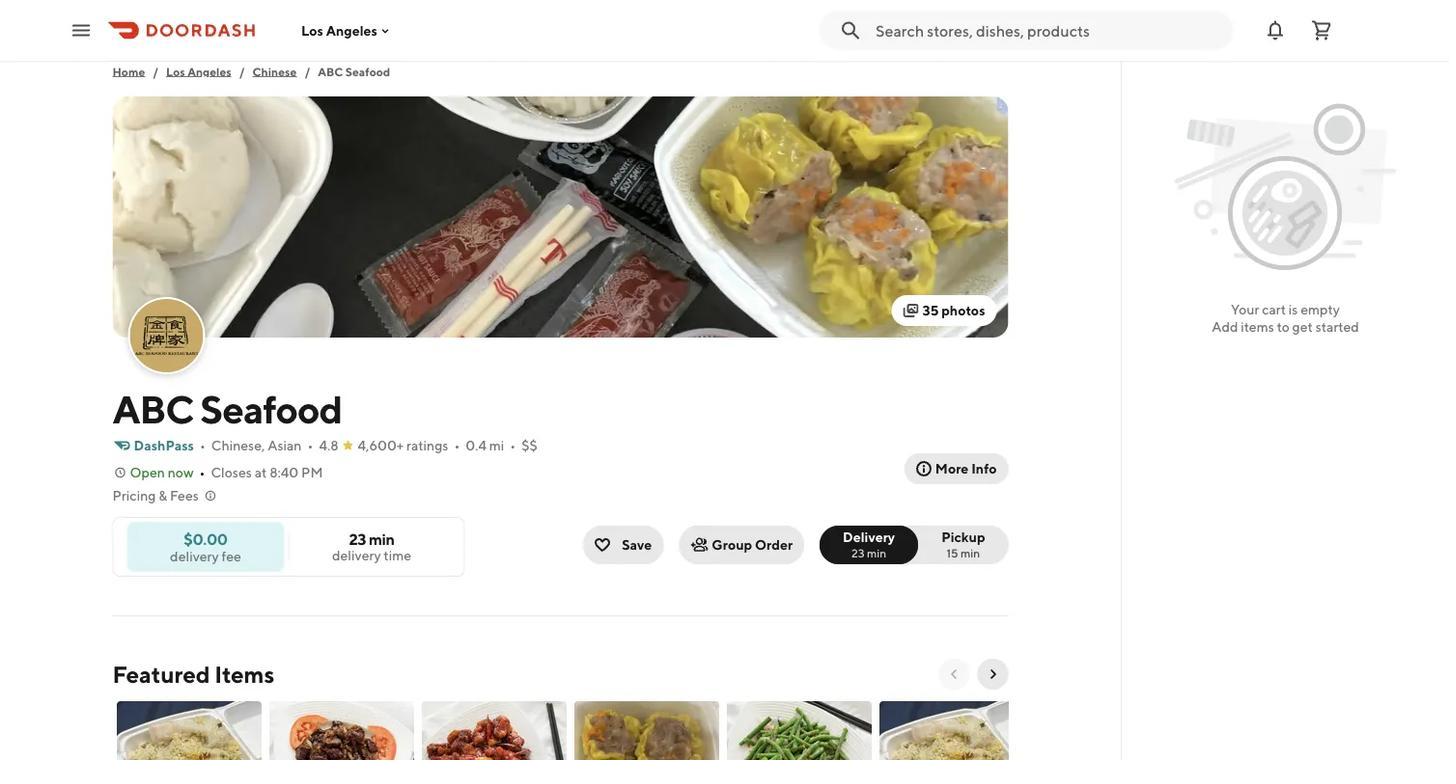 Task type: describe. For each thing, give the bounding box(es) containing it.
23 inside 23 min delivery time
[[349, 531, 366, 549]]

home link
[[112, 62, 145, 81]]

0.4
[[466, 438, 487, 454]]

0 horizontal spatial seafood
[[200, 386, 342, 432]]

0.4 mi • $$
[[466, 438, 538, 454]]

chinese
[[253, 65, 297, 78]]

&
[[159, 488, 167, 504]]

closes
[[211, 465, 252, 481]]

group order
[[712, 537, 793, 553]]

15
[[947, 546, 958, 560]]

cart
[[1262, 302, 1286, 318]]

mi
[[489, 438, 504, 454]]

to
[[1277, 319, 1290, 335]]

$0.00 delivery fee
[[170, 530, 241, 564]]

• right now
[[199, 465, 205, 481]]

open
[[130, 465, 165, 481]]

4,600+ ratings •
[[358, 438, 460, 454]]

dashpass •
[[134, 438, 205, 454]]

0 horizontal spatial angeles
[[187, 65, 231, 78]]

previous button of carousel image
[[947, 667, 962, 683]]

• left the 0.4
[[454, 438, 460, 454]]

pricing & fees
[[112, 488, 199, 504]]

empty
[[1301, 302, 1340, 318]]

delivery inside 23 min delivery time
[[332, 548, 381, 564]]

photos
[[942, 303, 985, 319]]

23 inside delivery 23 min
[[852, 546, 865, 560]]

house special fried rice image
[[116, 702, 261, 761]]

chinese,
[[211, 438, 265, 454]]

open menu image
[[70, 19, 93, 42]]

1 horizontal spatial abc
[[318, 65, 343, 78]]

2 / from the left
[[239, 65, 245, 78]]

$0.00
[[184, 530, 228, 548]]

at
[[255, 465, 267, 481]]

• right mi in the bottom left of the page
[[510, 438, 516, 454]]

fee
[[222, 548, 241, 564]]

group order button
[[679, 526, 804, 565]]

min for pickup
[[961, 546, 980, 560]]

35 photos button
[[892, 295, 997, 326]]

4,600+
[[358, 438, 404, 454]]

more info
[[935, 461, 997, 477]]

0 horizontal spatial los
[[166, 65, 185, 78]]

1 / from the left
[[153, 65, 158, 78]]

pricing
[[112, 488, 156, 504]]

featured
[[112, 661, 210, 688]]

35
[[923, 303, 939, 319]]

info
[[971, 461, 997, 477]]

fillet steak french style 法式牛柳 image
[[269, 702, 414, 761]]

started
[[1316, 319, 1359, 335]]

items
[[1241, 319, 1274, 335]]

save button
[[583, 526, 664, 565]]

8:40
[[270, 465, 299, 481]]

min for delivery
[[867, 546, 887, 560]]

home / los angeles / chinese / abc seafood
[[112, 65, 390, 78]]

ratings
[[406, 438, 448, 454]]

los angeles
[[301, 22, 377, 38]]

delivery
[[843, 530, 895, 546]]

more info button
[[905, 454, 1008, 485]]



Task type: vqa. For each thing, say whether or not it's contained in the screenshot.
radio
yes



Task type: locate. For each thing, give the bounding box(es) containing it.
• closes at 8:40 pm
[[199, 465, 323, 481]]

delivery left time
[[332, 548, 381, 564]]

0 horizontal spatial abc
[[112, 386, 193, 432]]

/ right chinese
[[305, 65, 310, 78]]

1 vertical spatial los
[[166, 65, 185, 78]]

is
[[1289, 302, 1298, 318]]

pickup 15 min
[[942, 530, 985, 560]]

sui mai 烧卖(4pc) image
[[574, 702, 719, 761]]

/
[[153, 65, 158, 78], [239, 65, 245, 78], [305, 65, 310, 78]]

home
[[112, 65, 145, 78]]

more
[[935, 461, 969, 477]]

1 horizontal spatial delivery
[[332, 548, 381, 564]]

now
[[168, 465, 194, 481]]

save
[[622, 537, 652, 553]]

0 vertical spatial seafood
[[345, 65, 390, 78]]

har gow 虾饺 （4pc) image
[[879, 702, 1024, 761]]

0 horizontal spatial 23
[[349, 531, 366, 549]]

abc seafood image
[[112, 97, 1008, 338], [130, 299, 203, 373]]

your
[[1231, 302, 1259, 318]]

2 horizontal spatial /
[[305, 65, 310, 78]]

pricing & fees button
[[112, 487, 218, 506]]

your cart is empty add items to get started
[[1212, 302, 1359, 335]]

featured items
[[112, 661, 274, 688]]

0 vertical spatial angeles
[[326, 22, 377, 38]]

35 photos
[[923, 303, 985, 319]]

order
[[755, 537, 793, 553]]

min
[[369, 531, 394, 549], [867, 546, 887, 560], [961, 546, 980, 560]]

delivery
[[332, 548, 381, 564], [170, 548, 219, 564]]

/ right "home"
[[153, 65, 158, 78]]

1 horizontal spatial angeles
[[326, 22, 377, 38]]

delivery 23 min
[[843, 530, 895, 560]]

los angeles link
[[166, 62, 231, 81]]

0 vertical spatial abc
[[318, 65, 343, 78]]

delivery inside $0.00 delivery fee
[[170, 548, 219, 564]]

fees
[[170, 488, 199, 504]]

abc up dashpass
[[112, 386, 193, 432]]

los
[[301, 22, 323, 38], [166, 65, 185, 78]]

seafood down 'los angeles' popup button
[[345, 65, 390, 78]]

0 horizontal spatial delivery
[[170, 548, 219, 564]]

0 vertical spatial los
[[301, 22, 323, 38]]

min down delivery
[[867, 546, 887, 560]]

0 items, open order cart image
[[1310, 19, 1333, 42]]

1 horizontal spatial seafood
[[345, 65, 390, 78]]

abc seafood
[[112, 386, 342, 432]]

chinese, asian
[[211, 438, 302, 454]]

1 horizontal spatial los
[[301, 22, 323, 38]]

1 horizontal spatial /
[[239, 65, 245, 78]]

angeles
[[326, 22, 377, 38], [187, 65, 231, 78]]

Store search: begin typing to search for stores available on DoorDash text field
[[876, 20, 1221, 41]]

min inside pickup 15 min
[[961, 546, 980, 560]]

pm
[[301, 465, 323, 481]]

min down 4,600+
[[369, 531, 394, 549]]

items
[[215, 661, 274, 688]]

1 horizontal spatial 23
[[852, 546, 865, 560]]

2 horizontal spatial min
[[961, 546, 980, 560]]

0 horizontal spatial /
[[153, 65, 158, 78]]

min inside 23 min delivery time
[[369, 531, 394, 549]]

• left chinese, at the left of the page
[[200, 438, 205, 454]]

min down pickup
[[961, 546, 980, 560]]

1 vertical spatial seafood
[[200, 386, 342, 432]]

open now
[[130, 465, 194, 481]]

1 horizontal spatial min
[[867, 546, 887, 560]]

notification bell image
[[1264, 19, 1287, 42]]

pan fried string bean dry style image
[[727, 702, 871, 761]]

none radio containing pickup
[[907, 526, 1008, 565]]

/ left chinese
[[239, 65, 245, 78]]

dashpass
[[134, 438, 194, 454]]

none radio containing delivery
[[820, 526, 918, 565]]

asian
[[268, 438, 302, 454]]

23
[[349, 531, 366, 549], [852, 546, 865, 560]]

seafood up asian at bottom
[[200, 386, 342, 432]]

23 down delivery
[[852, 546, 865, 560]]

los angeles button
[[301, 22, 393, 38]]

order methods option group
[[820, 526, 1008, 565]]

None radio
[[907, 526, 1008, 565]]

1 vertical spatial angeles
[[187, 65, 231, 78]]

next button of carousel image
[[985, 667, 1001, 683]]

los up home / los angeles / chinese / abc seafood
[[301, 22, 323, 38]]

pickup
[[942, 530, 985, 546]]

0 horizontal spatial min
[[369, 531, 394, 549]]

1 vertical spatial abc
[[112, 386, 193, 432]]

•
[[200, 438, 205, 454], [308, 438, 313, 454], [454, 438, 460, 454], [510, 438, 516, 454], [199, 465, 205, 481]]

None radio
[[820, 526, 918, 565]]

min inside delivery 23 min
[[867, 546, 887, 560]]

3 / from the left
[[305, 65, 310, 78]]

abc
[[318, 65, 343, 78], [112, 386, 193, 432]]

• left 4.8
[[308, 438, 313, 454]]

23 left time
[[349, 531, 366, 549]]

orange chicken image
[[421, 702, 566, 761]]

group
[[712, 537, 752, 553]]

time
[[384, 548, 411, 564]]

seafood
[[345, 65, 390, 78], [200, 386, 342, 432]]

featured items heading
[[112, 659, 274, 690]]

abc down los angeles
[[318, 65, 343, 78]]

add
[[1212, 319, 1238, 335]]

los right the home link
[[166, 65, 185, 78]]

$$
[[522, 438, 538, 454]]

delivery left fee
[[170, 548, 219, 564]]

get
[[1292, 319, 1313, 335]]

chinese link
[[253, 62, 297, 81]]

23 min delivery time
[[332, 531, 411, 564]]

4.8
[[319, 438, 338, 454]]



